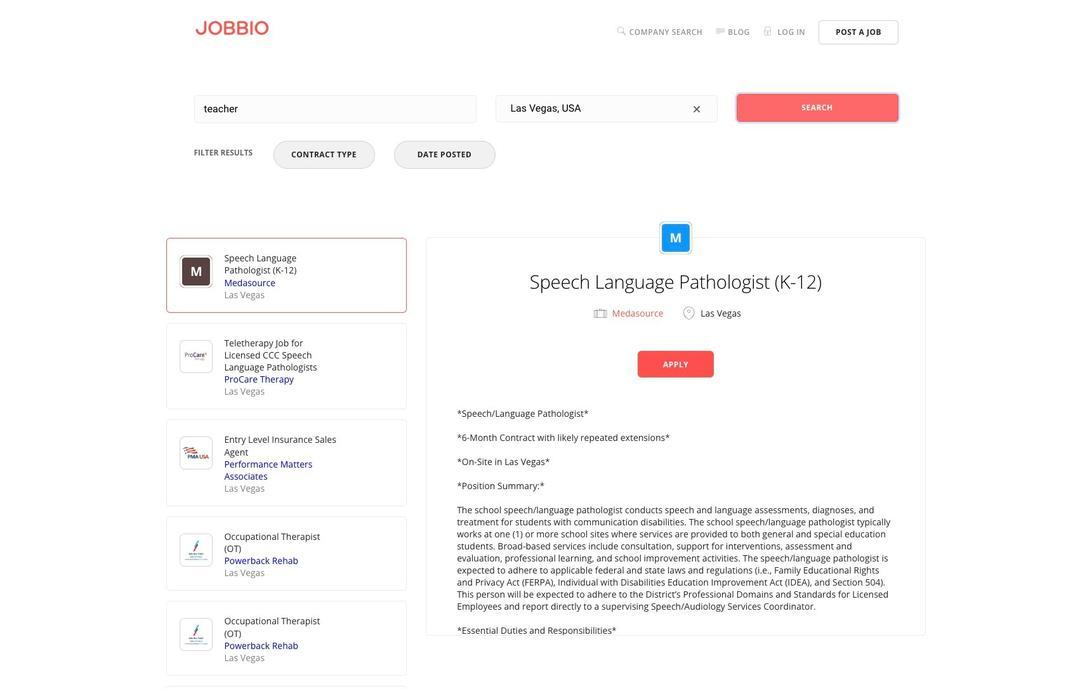 Task type: vqa. For each thing, say whether or not it's contained in the screenshot.
1st Option from the bottom of the page
no



Task type: locate. For each thing, give the bounding box(es) containing it.
magnifi glass2 image
[[617, 26, 626, 35]]

lock 2 image
[[763, 26, 772, 35]]

sm image
[[594, 307, 607, 320]]



Task type: describe. For each thing, give the bounding box(es) containing it.
align justifyright image
[[716, 26, 725, 35]]

Search Job Title or Company text field
[[194, 95, 476, 123]]

logo image
[[194, 20, 270, 36]]

sm image
[[682, 307, 696, 320]]



